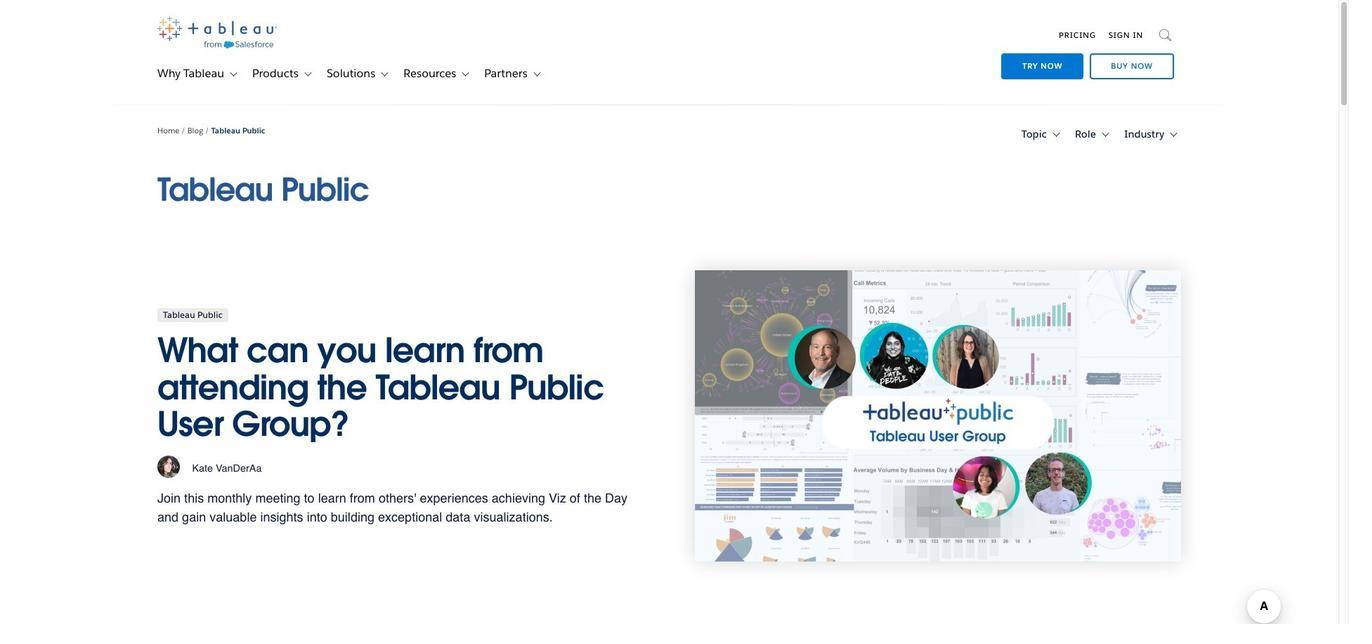 Task type: vqa. For each thing, say whether or not it's contained in the screenshot.
'navigation' within Main element
yes



Task type: locate. For each thing, give the bounding box(es) containing it.
main element
[[125, 0, 1214, 105]]

menu toggle image
[[226, 68, 239, 80], [458, 68, 471, 80], [530, 68, 542, 80]]

3 menu toggle image from the left
[[530, 68, 542, 80]]

menu toggle image
[[301, 68, 313, 80], [377, 68, 390, 80], [1049, 128, 1062, 141], [1098, 128, 1111, 141], [1166, 128, 1179, 141]]

navigation
[[974, 20, 1174, 82]]

1 horizontal spatial menu toggle image
[[458, 68, 471, 80]]

0 horizontal spatial menu toggle image
[[226, 68, 239, 80]]

2 horizontal spatial menu toggle image
[[530, 68, 542, 80]]



Task type: describe. For each thing, give the bounding box(es) containing it.
tableau, from salesforce image
[[157, 16, 277, 49]]

navigation inside main element
[[974, 20, 1174, 82]]

kate vanderaa image
[[157, 456, 180, 479]]

2 menu toggle image from the left
[[458, 68, 471, 80]]

1 menu toggle image from the left
[[226, 68, 239, 80]]



